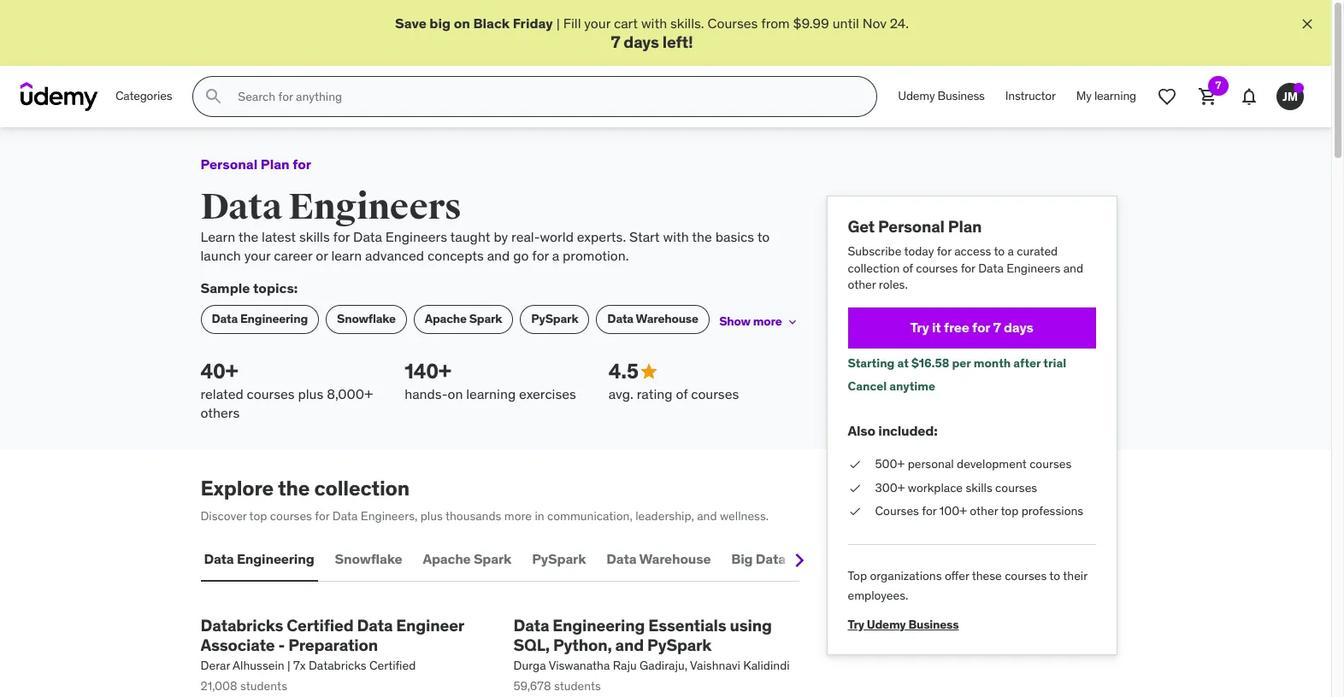 Task type: locate. For each thing, give the bounding box(es) containing it.
pyspark up gadiraju,
[[647, 635, 712, 655]]

fill
[[563, 15, 581, 32]]

0 vertical spatial more
[[753, 314, 782, 329]]

1 vertical spatial databricks
[[309, 659, 366, 674]]

today
[[904, 244, 934, 259]]

data inside data engineering button
[[204, 551, 234, 568]]

launch
[[201, 247, 241, 264]]

1 vertical spatial learning
[[466, 385, 516, 402]]

data warehouse button
[[603, 539, 714, 580]]

apache spark inside button
[[423, 551, 511, 568]]

learn the latest skills for data engineers taught by real-world experts. start with the basics to launch your career or learn advanced concepts and go for a promotion.
[[201, 228, 770, 264]]

apache
[[425, 312, 467, 327], [423, 551, 471, 568]]

try
[[910, 319, 929, 336], [848, 617, 864, 633]]

for left 'engineers,'
[[315, 509, 330, 524]]

with right start
[[663, 228, 689, 245]]

1 horizontal spatial of
[[903, 260, 913, 276]]

1 vertical spatial apache
[[423, 551, 471, 568]]

7 inside try it free for 7 days link
[[993, 319, 1001, 336]]

skills up 'courses for 100+ other top professions'
[[966, 480, 992, 496]]

certified down engineer
[[369, 659, 416, 674]]

courses inside explore the collection discover top courses for data engineers, plus thousands more in communication, leadership, and wellness.
[[270, 509, 312, 524]]

your right the fill
[[584, 15, 611, 32]]

close image
[[1299, 15, 1316, 32]]

days up after
[[1004, 319, 1033, 336]]

to
[[757, 228, 770, 245], [994, 244, 1005, 259], [1049, 569, 1060, 584]]

0 horizontal spatial 7
[[611, 32, 620, 52]]

1 horizontal spatial try
[[910, 319, 929, 336]]

0 horizontal spatial try
[[848, 617, 864, 633]]

0 vertical spatial of
[[903, 260, 913, 276]]

7 left notifications icon
[[1215, 79, 1221, 92]]

0 vertical spatial 7
[[611, 32, 620, 52]]

wellness.
[[720, 509, 769, 524]]

try for try udemy business
[[848, 617, 864, 633]]

collection
[[848, 260, 900, 276], [314, 476, 410, 502]]

data down "personal plan for"
[[201, 185, 282, 229]]

a
[[1008, 244, 1014, 259], [552, 247, 559, 264]]

1 horizontal spatial other
[[970, 504, 998, 519]]

1 vertical spatial your
[[244, 247, 271, 264]]

1 vertical spatial plus
[[420, 509, 443, 524]]

collection inside get personal plan subscribe today for access to a curated collection of courses for data engineers and other roles.
[[848, 260, 900, 276]]

0 vertical spatial collection
[[848, 260, 900, 276]]

of right rating
[[676, 385, 688, 402]]

business left instructor
[[938, 88, 985, 104]]

personal up today
[[878, 216, 945, 237]]

top inside explore the collection discover top courses for data engineers, plus thousands more in communication, leadership, and wellness.
[[249, 509, 267, 524]]

1 horizontal spatial plan
[[948, 216, 982, 237]]

apache inside button
[[423, 551, 471, 568]]

0 horizontal spatial |
[[287, 659, 290, 674]]

0 horizontal spatial personal
[[201, 156, 258, 173]]

0 vertical spatial |
[[556, 15, 560, 32]]

data down communication,
[[606, 551, 636, 568]]

categories button
[[105, 76, 182, 117]]

1 horizontal spatial 7
[[993, 319, 1001, 336]]

the right 'explore'
[[278, 476, 310, 502]]

to right basics
[[757, 228, 770, 245]]

subscribe
[[848, 244, 902, 259]]

engineering
[[240, 312, 308, 327], [237, 551, 314, 568], [553, 615, 645, 636]]

0 horizontal spatial databricks
[[201, 615, 283, 636]]

basics
[[715, 228, 754, 245]]

your
[[584, 15, 611, 32], [244, 247, 271, 264]]

udemy down employees.
[[867, 617, 906, 633]]

with
[[641, 15, 667, 32], [663, 228, 689, 245]]

also included:
[[848, 422, 937, 439]]

1 vertical spatial data warehouse
[[606, 551, 711, 568]]

0 horizontal spatial plan
[[261, 156, 290, 173]]

kalidindi
[[743, 659, 790, 674]]

0 vertical spatial plus
[[298, 385, 323, 402]]

you have alerts image
[[1294, 83, 1304, 93]]

apache spark up 140+
[[425, 312, 502, 327]]

databricks up alhussein
[[201, 615, 283, 636]]

collection up 'engineers,'
[[314, 476, 410, 502]]

to inside the learn the latest skills for data engineers taught by real-world experts. start with the basics to launch your career or learn advanced concepts and go for a promotion.
[[757, 228, 770, 245]]

top organizations offer these courses to their employees.
[[848, 569, 1087, 603]]

0 horizontal spatial plus
[[298, 385, 323, 402]]

on inside save big on black friday | fill your cart with skills. courses from $9.99 until nov 24. 7 days left!
[[454, 15, 470, 32]]

7 inside 7 link
[[1215, 79, 1221, 92]]

1 vertical spatial days
[[1004, 319, 1033, 336]]

$9.99
[[793, 15, 829, 32]]

courses down today
[[916, 260, 958, 276]]

for right go
[[532, 247, 549, 264]]

2 horizontal spatial 7
[[1215, 79, 1221, 92]]

sql,
[[513, 635, 550, 655]]

plus left thousands
[[420, 509, 443, 524]]

starting at $16.58 per month after trial cancel anytime
[[848, 355, 1066, 394]]

snowflake down learn on the left top
[[337, 312, 396, 327]]

data inside data engineering essentials using sql, python, and pyspark durga viswanatha raju gadiraju, vaishnavi kalidindi 59,678 students
[[513, 615, 549, 636]]

per
[[952, 355, 971, 371]]

apache spark down thousands
[[423, 551, 511, 568]]

spark up 140+ hands-on learning exercises
[[469, 312, 502, 327]]

days inside save big on black friday | fill your cart with skills. courses from $9.99 until nov 24. 7 days left!
[[624, 32, 659, 52]]

apache spark for apache spark button
[[423, 551, 511, 568]]

0 vertical spatial business
[[938, 88, 985, 104]]

communication,
[[547, 509, 633, 524]]

learning inside 140+ hands-on learning exercises
[[466, 385, 516, 402]]

1 horizontal spatial learning
[[1094, 88, 1136, 104]]

other left the roles. in the top of the page
[[848, 277, 876, 293]]

data engineering inside button
[[204, 551, 314, 568]]

plus
[[298, 385, 323, 402], [420, 509, 443, 524]]

students
[[240, 679, 287, 694], [554, 679, 601, 694]]

2 vertical spatial engineering
[[553, 615, 645, 636]]

to left 'their' on the bottom right
[[1049, 569, 1060, 584]]

1 vertical spatial snowflake
[[335, 551, 402, 568]]

engineers inside get personal plan subscribe today for access to a curated collection of courses for data engineers and other roles.
[[1007, 260, 1061, 276]]

0 horizontal spatial other
[[848, 277, 876, 293]]

spark for apache spark button
[[474, 551, 511, 568]]

0 vertical spatial learning
[[1094, 88, 1136, 104]]

raju
[[613, 659, 637, 674]]

1 vertical spatial certified
[[369, 659, 416, 674]]

plus inside 40+ related courses plus 8,000+ others
[[298, 385, 323, 402]]

1 vertical spatial personal
[[878, 216, 945, 237]]

students down alhussein
[[240, 679, 287, 694]]

1 vertical spatial skills
[[966, 480, 992, 496]]

0 horizontal spatial a
[[552, 247, 559, 264]]

1 vertical spatial with
[[663, 228, 689, 245]]

spark
[[469, 312, 502, 327], [474, 551, 511, 568]]

1 students from the left
[[240, 679, 287, 694]]

1 vertical spatial of
[[676, 385, 688, 402]]

7
[[611, 32, 620, 52], [1215, 79, 1221, 92], [993, 319, 1001, 336]]

the inside explore the collection discover top courses for data engineers, plus thousands more in communication, leadership, and wellness.
[[278, 476, 310, 502]]

warehouse up "medium" image
[[636, 312, 698, 327]]

0 horizontal spatial of
[[676, 385, 688, 402]]

a inside get personal plan subscribe today for access to a curated collection of courses for data engineers and other roles.
[[1008, 244, 1014, 259]]

1 vertical spatial 7
[[1215, 79, 1221, 92]]

your down "latest"
[[244, 247, 271, 264]]

1 vertical spatial engineering
[[237, 551, 314, 568]]

and inside data engineering essentials using sql, python, and pyspark durga viswanatha raju gadiraju, vaishnavi kalidindi 59,678 students
[[615, 635, 644, 655]]

snowflake down 'engineers,'
[[335, 551, 402, 568]]

0 vertical spatial apache spark
[[425, 312, 502, 327]]

spark inside button
[[474, 551, 511, 568]]

0 vertical spatial spark
[[469, 312, 502, 327]]

from
[[761, 15, 790, 32]]

data warehouse inside data warehouse button
[[606, 551, 711, 568]]

courses inside get personal plan subscribe today for access to a curated collection of courses for data engineers and other roles.
[[916, 260, 958, 276]]

data up durga at the bottom left of the page
[[513, 615, 549, 636]]

world
[[540, 228, 574, 245]]

days down the cart
[[624, 32, 659, 52]]

also
[[848, 422, 875, 439]]

data down sample
[[212, 312, 238, 327]]

data up 4.5
[[607, 312, 634, 327]]

data left 'engineers,'
[[332, 509, 358, 524]]

courses right these
[[1005, 569, 1047, 584]]

personal inside get personal plan subscribe today for access to a curated collection of courses for data engineers and other roles.
[[878, 216, 945, 237]]

| left the fill
[[556, 15, 560, 32]]

of inside get personal plan subscribe today for access to a curated collection of courses for data engineers and other roles.
[[903, 260, 913, 276]]

plan up access
[[948, 216, 982, 237]]

1 vertical spatial on
[[448, 385, 463, 402]]

learning left exercises
[[466, 385, 516, 402]]

0 horizontal spatial learning
[[466, 385, 516, 402]]

7 up month
[[993, 319, 1001, 336]]

for up data engineers
[[293, 156, 311, 173]]

0 vertical spatial skills
[[299, 228, 330, 245]]

1 vertical spatial more
[[504, 509, 532, 524]]

data down access
[[978, 260, 1004, 276]]

the
[[238, 228, 258, 245], [692, 228, 712, 245], [278, 476, 310, 502]]

employees.
[[848, 588, 908, 603]]

1 horizontal spatial databricks
[[309, 659, 366, 674]]

try down employees.
[[848, 617, 864, 633]]

a left curated
[[1008, 244, 1014, 259]]

taught
[[450, 228, 490, 245]]

udemy
[[898, 88, 935, 104], [867, 617, 906, 633]]

for down access
[[961, 260, 975, 276]]

data warehouse link
[[596, 305, 709, 334]]

xsmall image
[[785, 315, 799, 329], [848, 457, 861, 473], [848, 504, 861, 521]]

data left engineer
[[357, 615, 393, 636]]

| inside save big on black friday | fill your cart with skills. courses from $9.99 until nov 24. 7 days left!
[[556, 15, 560, 32]]

offer
[[945, 569, 969, 584]]

0 vertical spatial your
[[584, 15, 611, 32]]

1 vertical spatial other
[[970, 504, 998, 519]]

skills up or
[[299, 228, 330, 245]]

udemy down the 24.
[[898, 88, 935, 104]]

1 horizontal spatial collection
[[848, 260, 900, 276]]

courses right rating
[[691, 385, 739, 402]]

personal plan for
[[201, 156, 311, 173]]

more left in
[[504, 509, 532, 524]]

8,000+
[[327, 385, 373, 402]]

with right the cart
[[641, 15, 667, 32]]

data inside data warehouse link
[[607, 312, 634, 327]]

pyspark down in
[[532, 551, 586, 568]]

apache spark button
[[419, 539, 515, 580]]

data inside the learn the latest skills for data engineers taught by real-world experts. start with the basics to launch your career or learn advanced concepts and go for a promotion.
[[353, 228, 382, 245]]

0 vertical spatial data warehouse
[[607, 312, 698, 327]]

other inside get personal plan subscribe today for access to a curated collection of courses for data engineers and other roles.
[[848, 277, 876, 293]]

1 vertical spatial data engineering
[[204, 551, 314, 568]]

apache up 140+
[[425, 312, 467, 327]]

included:
[[878, 422, 937, 439]]

2 students from the left
[[554, 679, 601, 694]]

xsmall image for courses
[[848, 504, 861, 521]]

data inside big data button
[[756, 551, 786, 568]]

2 vertical spatial xsmall image
[[848, 504, 861, 521]]

apache down thousands
[[423, 551, 471, 568]]

until
[[833, 15, 859, 32]]

next image
[[785, 547, 813, 574]]

data warehouse up "medium" image
[[607, 312, 698, 327]]

their
[[1063, 569, 1087, 584]]

data
[[201, 185, 282, 229], [353, 228, 382, 245], [978, 260, 1004, 276], [212, 312, 238, 327], [607, 312, 634, 327], [332, 509, 358, 524], [204, 551, 234, 568], [606, 551, 636, 568], [756, 551, 786, 568], [357, 615, 393, 636], [513, 615, 549, 636]]

with inside the learn the latest skills for data engineers taught by real-world experts. start with the basics to launch your career or learn advanced concepts and go for a promotion.
[[663, 228, 689, 245]]

databricks certified data engineer associate - preparation derar alhussein | 7x databricks certified 21,008 students
[[201, 615, 464, 694]]

7 inside save big on black friday | fill your cart with skills. courses from $9.99 until nov 24. 7 days left!
[[611, 32, 620, 52]]

of down today
[[903, 260, 913, 276]]

data up learn on the left top
[[353, 228, 382, 245]]

databricks down preparation
[[309, 659, 366, 674]]

0 vertical spatial try
[[910, 319, 929, 336]]

access
[[954, 244, 991, 259]]

snowflake inside button
[[335, 551, 402, 568]]

100+
[[940, 504, 967, 519]]

engineering inside button
[[237, 551, 314, 568]]

certified right the -
[[287, 615, 354, 636]]

1 horizontal spatial courses
[[875, 504, 919, 519]]

on for save
[[454, 15, 470, 32]]

try left the it
[[910, 319, 929, 336]]

0 horizontal spatial skills
[[299, 228, 330, 245]]

0 vertical spatial plan
[[261, 156, 290, 173]]

data engineering link
[[201, 305, 319, 334]]

warehouse
[[636, 312, 698, 327], [639, 551, 711, 568]]

1 horizontal spatial the
[[278, 476, 310, 502]]

xsmall image down xsmall image
[[848, 504, 861, 521]]

0 horizontal spatial certified
[[287, 615, 354, 636]]

on right the big
[[454, 15, 470, 32]]

0 vertical spatial certified
[[287, 615, 354, 636]]

courses left from
[[708, 15, 758, 32]]

data engineering down discover
[[204, 551, 314, 568]]

databricks
[[201, 615, 283, 636], [309, 659, 366, 674]]

0 vertical spatial data engineering
[[212, 312, 308, 327]]

by
[[494, 228, 508, 245]]

| left 7x
[[287, 659, 290, 674]]

xsmall image up xsmall image
[[848, 457, 861, 473]]

1 horizontal spatial your
[[584, 15, 611, 32]]

snowflake for snowflake button
[[335, 551, 402, 568]]

2 vertical spatial 7
[[993, 319, 1001, 336]]

0 vertical spatial xsmall image
[[785, 315, 799, 329]]

1 horizontal spatial certified
[[369, 659, 416, 674]]

courses right related
[[247, 385, 295, 402]]

try inside 'try udemy business' link
[[848, 617, 864, 633]]

snowflake button
[[331, 539, 406, 580]]

0 vertical spatial on
[[454, 15, 470, 32]]

anytime
[[889, 379, 935, 394]]

related
[[201, 385, 243, 402]]

data inside databricks certified data engineer associate - preparation derar alhussein | 7x databricks certified 21,008 students
[[357, 615, 393, 636]]

engineering for data engineering link
[[240, 312, 308, 327]]

courses inside top organizations offer these courses to their employees.
[[1005, 569, 1047, 584]]

2 horizontal spatial to
[[1049, 569, 1060, 584]]

black
[[473, 15, 510, 32]]

0 vertical spatial pyspark
[[531, 312, 578, 327]]

0 horizontal spatial students
[[240, 679, 287, 694]]

skills.
[[670, 15, 704, 32]]

0 horizontal spatial to
[[757, 228, 770, 245]]

tab navigation element
[[201, 539, 820, 582]]

0 horizontal spatial more
[[504, 509, 532, 524]]

1 horizontal spatial personal
[[878, 216, 945, 237]]

1 horizontal spatial plus
[[420, 509, 443, 524]]

snowflake for snowflake link
[[337, 312, 396, 327]]

it
[[932, 319, 941, 336]]

business inside 'link'
[[938, 88, 985, 104]]

business down top organizations offer these courses to their employees.
[[908, 617, 959, 633]]

data down discover
[[204, 551, 234, 568]]

2 vertical spatial pyspark
[[647, 635, 712, 655]]

21,008
[[201, 679, 237, 694]]

data inside explore the collection discover top courses for data engineers, plus thousands more in communication, leadership, and wellness.
[[332, 509, 358, 524]]

4.5
[[609, 358, 639, 385]]

plan up data engineers
[[261, 156, 290, 173]]

1 horizontal spatial a
[[1008, 244, 1014, 259]]

vaishnavi
[[690, 659, 740, 674]]

warehouse down leadership, on the bottom of page
[[639, 551, 711, 568]]

0 vertical spatial courses
[[708, 15, 758, 32]]

personal down 'submit search' icon
[[201, 156, 258, 173]]

0 vertical spatial databricks
[[201, 615, 283, 636]]

1 horizontal spatial more
[[753, 314, 782, 329]]

after
[[1013, 355, 1041, 371]]

on down 140+
[[448, 385, 463, 402]]

0 vertical spatial engineering
[[240, 312, 308, 327]]

warehouse inside button
[[639, 551, 711, 568]]

40+
[[201, 358, 238, 385]]

0 horizontal spatial collection
[[314, 476, 410, 502]]

for
[[293, 156, 311, 173], [333, 228, 350, 245], [937, 244, 952, 259], [532, 247, 549, 264], [961, 260, 975, 276], [972, 319, 990, 336], [922, 504, 937, 519], [315, 509, 330, 524]]

avg.
[[609, 385, 633, 402]]

courses down 300+
[[875, 504, 919, 519]]

data engineering
[[212, 312, 308, 327], [204, 551, 314, 568]]

pyspark up exercises
[[531, 312, 578, 327]]

collection down subscribe
[[848, 260, 900, 276]]

the for collection
[[278, 476, 310, 502]]

to right access
[[994, 244, 1005, 259]]

data warehouse down leadership, on the bottom of page
[[606, 551, 711, 568]]

data right big
[[756, 551, 786, 568]]

0 vertical spatial warehouse
[[636, 312, 698, 327]]

0 vertical spatial with
[[641, 15, 667, 32]]

top right discover
[[249, 509, 267, 524]]

learning right my
[[1094, 88, 1136, 104]]

your inside the learn the latest skills for data engineers taught by real-world experts. start with the basics to launch your career or learn advanced concepts and go for a promotion.
[[244, 247, 271, 264]]

data warehouse inside data warehouse link
[[607, 312, 698, 327]]

pyspark inside data engineering essentials using sql, python, and pyspark durga viswanatha raju gadiraju, vaishnavi kalidindi 59,678 students
[[647, 635, 712, 655]]

1 horizontal spatial students
[[554, 679, 601, 694]]

courses up data engineering button
[[270, 509, 312, 524]]

-
[[278, 635, 285, 655]]

try it free for 7 days
[[910, 319, 1033, 336]]

certified
[[287, 615, 354, 636], [369, 659, 416, 674]]

snowflake
[[337, 312, 396, 327], [335, 551, 402, 568]]

of
[[903, 260, 913, 276], [676, 385, 688, 402]]

skills inside the learn the latest skills for data engineers taught by real-world experts. start with the basics to launch your career or learn advanced concepts and go for a promotion.
[[299, 228, 330, 245]]

0 horizontal spatial the
[[238, 228, 258, 245]]

on inside 140+ hands-on learning exercises
[[448, 385, 463, 402]]

1 horizontal spatial to
[[994, 244, 1005, 259]]

1 horizontal spatial top
[[1001, 504, 1019, 519]]

data engineering down sample topics:
[[212, 312, 308, 327]]

try inside try it free for 7 days link
[[910, 319, 929, 336]]

pyspark inside button
[[532, 551, 586, 568]]

engineering down discover
[[237, 551, 314, 568]]

pyspark link
[[520, 305, 589, 334]]

0 vertical spatial snowflake
[[337, 312, 396, 327]]

spark for the apache spark link
[[469, 312, 502, 327]]

other
[[848, 277, 876, 293], [970, 504, 998, 519]]

0 horizontal spatial days
[[624, 32, 659, 52]]

latest
[[262, 228, 296, 245]]

0 vertical spatial udemy
[[898, 88, 935, 104]]

1 vertical spatial collection
[[314, 476, 410, 502]]

0 vertical spatial other
[[848, 277, 876, 293]]

the right the "learn"
[[238, 228, 258, 245]]

0 vertical spatial apache
[[425, 312, 467, 327]]

more right show
[[753, 314, 782, 329]]

xsmall image right show more
[[785, 315, 799, 329]]

nov
[[863, 15, 886, 32]]

0 horizontal spatial your
[[244, 247, 271, 264]]

a down world
[[552, 247, 559, 264]]

top left professions
[[1001, 504, 1019, 519]]

engineering up viswanatha
[[553, 615, 645, 636]]

spark down thousands
[[474, 551, 511, 568]]

for up learn on the left top
[[333, 228, 350, 245]]

other right "100+"
[[970, 504, 998, 519]]

the left basics
[[692, 228, 712, 245]]

0 horizontal spatial top
[[249, 509, 267, 524]]

courses inside save big on black friday | fill your cart with skills. courses from $9.99 until nov 24. 7 days left!
[[708, 15, 758, 32]]

instructor
[[1005, 88, 1056, 104]]

data warehouse for data warehouse button
[[606, 551, 711, 568]]



Task type: describe. For each thing, give the bounding box(es) containing it.
advanced
[[365, 247, 424, 264]]

explore the collection discover top courses for data engineers, plus thousands more in communication, leadership, and wellness.
[[201, 476, 769, 524]]

on for 140+
[[448, 385, 463, 402]]

left!
[[662, 32, 693, 52]]

show
[[719, 314, 751, 329]]

associate
[[201, 635, 275, 655]]

alhussein
[[233, 659, 284, 674]]

Search for anything text field
[[235, 82, 856, 111]]

and inside the learn the latest skills for data engineers taught by real-world experts. start with the basics to launch your career or learn advanced concepts and go for a promotion.
[[487, 247, 510, 264]]

data engineers
[[201, 185, 461, 229]]

a inside the learn the latest skills for data engineers taught by real-world experts. start with the basics to launch your career or learn advanced concepts and go for a promotion.
[[552, 247, 559, 264]]

$16.58
[[911, 355, 949, 371]]

engineering for data engineering button
[[237, 551, 314, 568]]

career
[[274, 247, 312, 264]]

the for latest
[[238, 228, 258, 245]]

trial
[[1043, 355, 1066, 371]]

pyspark for pyspark link
[[531, 312, 578, 327]]

professions
[[1021, 504, 1083, 519]]

| inside databricks certified data engineer associate - preparation derar alhussein | 7x databricks certified 21,008 students
[[287, 659, 290, 674]]

experts.
[[577, 228, 626, 245]]

big data button
[[728, 539, 789, 580]]

medium image
[[639, 362, 659, 382]]

my learning
[[1076, 88, 1136, 104]]

databricks certified data engineer associate - preparation link
[[201, 615, 486, 655]]

avg. rating of courses
[[609, 385, 739, 402]]

data warehouse for data warehouse link
[[607, 312, 698, 327]]

more inside explore the collection discover top courses for data engineers, plus thousands more in communication, leadership, and wellness.
[[504, 509, 532, 524]]

7x
[[293, 659, 306, 674]]

udemy business link
[[888, 76, 995, 117]]

derar
[[201, 659, 230, 674]]

gadiraju,
[[640, 659, 687, 674]]

cart
[[614, 15, 638, 32]]

hands-
[[405, 385, 448, 402]]

for right free
[[972, 319, 990, 336]]

try udemy business link
[[848, 605, 959, 633]]

data engineering for data engineering button
[[204, 551, 314, 568]]

xsmall image for 500+
[[848, 457, 861, 473]]

1 vertical spatial courses
[[875, 504, 919, 519]]

roles.
[[879, 277, 908, 293]]

pyspark button
[[529, 539, 589, 580]]

promotion.
[[563, 247, 629, 264]]

friday
[[513, 15, 553, 32]]

data inside data engineering link
[[212, 312, 238, 327]]

personal
[[908, 457, 954, 472]]

show more button
[[719, 305, 799, 339]]

these
[[972, 569, 1002, 584]]

engineers inside the learn the latest skills for data engineers taught by real-world experts. start with the basics to launch your career or learn advanced concepts and go for a promotion.
[[385, 228, 447, 245]]

collection inside explore the collection discover top courses for data engineers, plus thousands more in communication, leadership, and wellness.
[[314, 476, 410, 502]]

udemy inside 'link'
[[898, 88, 935, 104]]

categories
[[115, 88, 172, 104]]

get personal plan subscribe today for access to a curated collection of courses for data engineers and other roles.
[[848, 216, 1083, 293]]

xsmall image inside show more button
[[785, 315, 799, 329]]

durga
[[513, 659, 546, 674]]

your inside save big on black friday | fill your cart with skills. courses from $9.99 until nov 24. 7 days left!
[[584, 15, 611, 32]]

jm link
[[1270, 76, 1311, 117]]

month
[[974, 355, 1011, 371]]

courses down development
[[995, 480, 1037, 496]]

my
[[1076, 88, 1092, 104]]

top for collection
[[249, 509, 267, 524]]

others
[[201, 404, 240, 421]]

go
[[513, 247, 529, 264]]

1 vertical spatial udemy
[[867, 617, 906, 633]]

24.
[[890, 15, 909, 32]]

rating
[[637, 385, 672, 402]]

engineer
[[396, 615, 464, 636]]

preparation
[[288, 635, 378, 655]]

try for try it free for 7 days
[[910, 319, 929, 336]]

for left "100+"
[[922, 504, 937, 519]]

snowflake link
[[326, 305, 407, 334]]

with inside save big on black friday | fill your cart with skills. courses from $9.99 until nov 24. 7 days left!
[[641, 15, 667, 32]]

warehouse for data warehouse link
[[636, 312, 698, 327]]

data inside get personal plan subscribe today for access to a curated collection of courses for data engineers and other roles.
[[978, 260, 1004, 276]]

1 horizontal spatial days
[[1004, 319, 1033, 336]]

python,
[[553, 635, 612, 655]]

big data
[[731, 551, 786, 568]]

plus inside explore the collection discover top courses for data engineers, plus thousands more in communication, leadership, and wellness.
[[420, 509, 443, 524]]

viswanatha
[[549, 659, 610, 674]]

xsmall image
[[848, 480, 861, 497]]

submit search image
[[204, 87, 224, 107]]

free
[[944, 319, 969, 336]]

students inside databricks certified data engineer associate - preparation derar alhussein | 7x databricks certified 21,008 students
[[240, 679, 287, 694]]

500+
[[875, 457, 905, 472]]

apache for the apache spark link
[[425, 312, 467, 327]]

top for 100+
[[1001, 504, 1019, 519]]

and inside explore the collection discover top courses for data engineers, plus thousands more in communication, leadership, and wellness.
[[697, 509, 717, 524]]

big
[[731, 551, 753, 568]]

thousands
[[445, 509, 501, 524]]

300+
[[875, 480, 905, 496]]

140+ hands-on learning exercises
[[405, 358, 576, 402]]

start
[[629, 228, 660, 245]]

notifications image
[[1239, 87, 1259, 107]]

discover
[[201, 509, 247, 524]]

my learning link
[[1066, 76, 1147, 117]]

more inside button
[[753, 314, 782, 329]]

show more
[[719, 314, 782, 329]]

warehouse for data warehouse button
[[639, 551, 711, 568]]

courses up professions
[[1030, 457, 1072, 472]]

top
[[848, 569, 867, 584]]

to inside top organizations offer these courses to their employees.
[[1049, 569, 1060, 584]]

to inside get personal plan subscribe today for access to a curated collection of courses for data engineers and other roles.
[[994, 244, 1005, 259]]

apache for apache spark button
[[423, 551, 471, 568]]

shopping cart with 7 items image
[[1198, 87, 1218, 107]]

try udemy business
[[848, 617, 959, 633]]

wishlist image
[[1157, 87, 1177, 107]]

real-
[[511, 228, 540, 245]]

for right today
[[937, 244, 952, 259]]

udemy image
[[21, 82, 98, 111]]

engineers,
[[361, 509, 418, 524]]

engineering inside data engineering essentials using sql, python, and pyspark durga viswanatha raju gadiraju, vaishnavi kalidindi 59,678 students
[[553, 615, 645, 636]]

for inside explore the collection discover top courses for data engineers, plus thousands more in communication, leadership, and wellness.
[[315, 509, 330, 524]]

plan inside get personal plan subscribe today for access to a curated collection of courses for data engineers and other roles.
[[948, 216, 982, 237]]

starting
[[848, 355, 895, 371]]

learn
[[201, 228, 235, 245]]

at
[[897, 355, 909, 371]]

courses inside 40+ related courses plus 8,000+ others
[[247, 385, 295, 402]]

big
[[430, 15, 451, 32]]

topics:
[[253, 280, 298, 297]]

and inside get personal plan subscribe today for access to a curated collection of courses for data engineers and other roles.
[[1063, 260, 1083, 276]]

students inside data engineering essentials using sql, python, and pyspark durga viswanatha raju gadiraju, vaishnavi kalidindi 59,678 students
[[554, 679, 601, 694]]

instructor link
[[995, 76, 1066, 117]]

pyspark for pyspark button
[[532, 551, 586, 568]]

59,678
[[513, 679, 551, 694]]

concepts
[[427, 247, 484, 264]]

data engineering for data engineering link
[[212, 312, 308, 327]]

learn
[[331, 247, 362, 264]]

courses for 100+ other top professions
[[875, 504, 1083, 519]]

workplace
[[908, 480, 963, 496]]

udemy business
[[898, 88, 985, 104]]

apache spark for the apache spark link
[[425, 312, 502, 327]]

40+ related courses plus 8,000+ others
[[201, 358, 373, 421]]

7 link
[[1188, 76, 1229, 117]]

data inside data warehouse button
[[606, 551, 636, 568]]

2 horizontal spatial the
[[692, 228, 712, 245]]

1 vertical spatial business
[[908, 617, 959, 633]]

data engineering essentials using sql, python, and pyspark link
[[513, 615, 799, 655]]



Task type: vqa. For each thing, say whether or not it's contained in the screenshot.
Hour on the top
no



